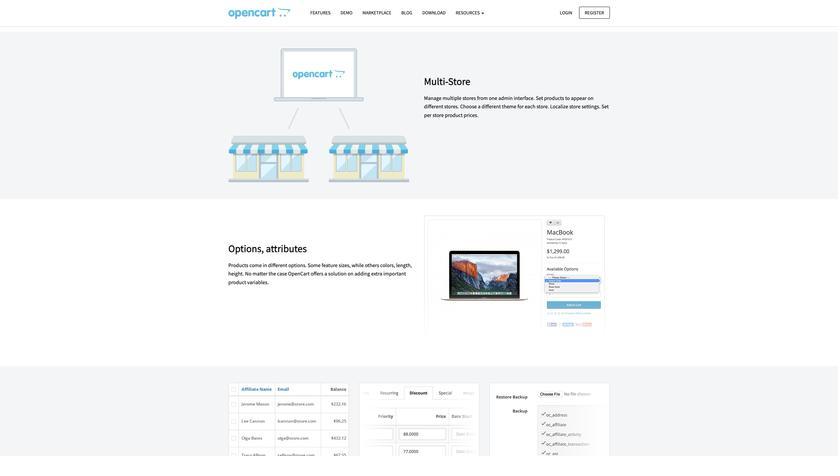 Task type: describe. For each thing, give the bounding box(es) containing it.
features link
[[305, 7, 336, 19]]

theme
[[502, 103, 517, 110]]

height.
[[228, 270, 244, 277]]

attributes
[[266, 242, 307, 255]]

features
[[310, 10, 331, 16]]

choose
[[460, 103, 477, 110]]

the
[[269, 270, 276, 277]]

opencart
[[288, 270, 310, 277]]

come
[[249, 262, 262, 269]]

to
[[565, 95, 570, 101]]

on inside products come in different options. some feature sizes, while others colors, length, height. no matter the case opencart offers a solution on adding extra important product variables.
[[348, 270, 354, 277]]

demo link
[[336, 7, 358, 19]]

offers
[[311, 270, 323, 277]]

each
[[525, 103, 536, 110]]

user management image
[[424, 0, 605, 15]]

sizes,
[[339, 262, 351, 269]]

register link
[[579, 7, 610, 19]]

back-up and restore image
[[489, 383, 610, 456]]

1 vertical spatial set
[[602, 103, 609, 110]]

product inside manage multiple stores from one admin interface. set products to appear on different stores. choose a different theme for each store. localize store settings. set per store product prices.
[[445, 112, 463, 118]]

store
[[448, 75, 470, 88]]

feature
[[322, 262, 338, 269]]

manage
[[424, 95, 442, 101]]

marketplace link
[[358, 7, 396, 19]]

download link
[[417, 7, 451, 19]]

options.
[[288, 262, 307, 269]]

options, attributes image
[[424, 216, 605, 350]]

manage multiple stores from one admin interface. set products to appear on different stores. choose a different theme for each store. localize store settings. set per store product prices.
[[424, 95, 609, 118]]

length,
[[396, 262, 412, 269]]

in
[[263, 262, 267, 269]]

register
[[585, 10, 604, 16]]

1 horizontal spatial different
[[424, 103, 443, 110]]

from
[[477, 95, 488, 101]]

product inside products come in different options. some feature sizes, while others colors, length, height. no matter the case opencart offers a solution on adding extra important product variables.
[[228, 279, 246, 286]]

affiliates image
[[228, 383, 349, 456]]

products come in different options. some feature sizes, while others colors, length, height. no matter the case opencart offers a solution on adding extra important product variables.
[[228, 262, 412, 286]]

variables.
[[247, 279, 269, 286]]

products
[[544, 95, 564, 101]]

discounts, coupons, specials image
[[359, 383, 479, 456]]

products
[[228, 262, 248, 269]]

appear
[[571, 95, 587, 101]]

login link
[[554, 7, 578, 19]]



Task type: vqa. For each thing, say whether or not it's contained in the screenshot.
Discounts, coupons, specials image
yes



Task type: locate. For each thing, give the bounding box(es) containing it.
for
[[518, 103, 524, 110]]

multi-
[[424, 75, 448, 88]]

different
[[424, 103, 443, 110], [482, 103, 501, 110], [268, 262, 287, 269]]

interface.
[[514, 95, 535, 101]]

on inside manage multiple stores from one admin interface. set products to appear on different stores. choose a different theme for each store. localize store settings. set per store product prices.
[[588, 95, 594, 101]]

1 horizontal spatial on
[[588, 95, 594, 101]]

settings.
[[582, 103, 601, 110]]

product down height.
[[228, 279, 246, 286]]

different down manage
[[424, 103, 443, 110]]

on down sizes,
[[348, 270, 354, 277]]

different inside products come in different options. some feature sizes, while others colors, length, height. no matter the case opencart offers a solution on adding extra important product variables.
[[268, 262, 287, 269]]

store down the appear
[[569, 103, 581, 110]]

stores.
[[444, 103, 459, 110]]

while
[[352, 262, 364, 269]]

extra
[[371, 270, 382, 277]]

0 horizontal spatial different
[[268, 262, 287, 269]]

0 horizontal spatial a
[[325, 270, 327, 277]]

1 vertical spatial on
[[348, 270, 354, 277]]

options,
[[228, 242, 264, 255]]

some
[[308, 262, 321, 269]]

on up settings.
[[588, 95, 594, 101]]

resources link
[[451, 7, 489, 19]]

0 horizontal spatial product
[[228, 279, 246, 286]]

1 horizontal spatial store
[[569, 103, 581, 110]]

a down from
[[478, 103, 481, 110]]

opencart - features image
[[228, 7, 290, 19]]

login
[[560, 10, 572, 16]]

2 horizontal spatial different
[[482, 103, 501, 110]]

product down stores. on the right top of page
[[445, 112, 463, 118]]

a
[[478, 103, 481, 110], [325, 270, 327, 277]]

adding
[[355, 270, 370, 277]]

0 vertical spatial store
[[569, 103, 581, 110]]

multi-store
[[424, 75, 470, 88]]

case
[[277, 270, 287, 277]]

one
[[489, 95, 497, 101]]

blog link
[[396, 7, 417, 19]]

different up case
[[268, 262, 287, 269]]

product
[[445, 112, 463, 118], [228, 279, 246, 286]]

0 vertical spatial a
[[478, 103, 481, 110]]

matter
[[253, 270, 268, 277]]

blog
[[402, 10, 412, 16]]

prices.
[[464, 112, 479, 118]]

multi store image
[[228, 48, 409, 182]]

a inside products come in different options. some feature sizes, while others colors, length, height. no matter the case opencart offers a solution on adding extra important product variables.
[[325, 270, 327, 277]]

others
[[365, 262, 379, 269]]

store right per
[[433, 112, 444, 118]]

colors,
[[380, 262, 395, 269]]

1 horizontal spatial product
[[445, 112, 463, 118]]

0 vertical spatial product
[[445, 112, 463, 118]]

marketplace
[[363, 10, 391, 16]]

store
[[569, 103, 581, 110], [433, 112, 444, 118]]

1 vertical spatial store
[[433, 112, 444, 118]]

0 vertical spatial set
[[536, 95, 543, 101]]

1 vertical spatial product
[[228, 279, 246, 286]]

1 horizontal spatial set
[[602, 103, 609, 110]]

multiple
[[443, 95, 462, 101]]

admin
[[499, 95, 513, 101]]

0 vertical spatial on
[[588, 95, 594, 101]]

set right settings.
[[602, 103, 609, 110]]

set up the store. at the top of page
[[536, 95, 543, 101]]

options, attributes
[[228, 242, 307, 255]]

0 horizontal spatial on
[[348, 270, 354, 277]]

different down one
[[482, 103, 501, 110]]

demo
[[341, 10, 353, 16]]

1 horizontal spatial a
[[478, 103, 481, 110]]

per
[[424, 112, 432, 118]]

no
[[245, 270, 252, 277]]

store.
[[537, 103, 549, 110]]

0 horizontal spatial store
[[433, 112, 444, 118]]

important
[[383, 270, 406, 277]]

solution
[[328, 270, 347, 277]]

resources
[[456, 10, 481, 16]]

a right offers
[[325, 270, 327, 277]]

on
[[588, 95, 594, 101], [348, 270, 354, 277]]

0 horizontal spatial set
[[536, 95, 543, 101]]

stores
[[463, 95, 476, 101]]

a inside manage multiple stores from one admin interface. set products to appear on different stores. choose a different theme for each store. localize store settings. set per store product prices.
[[478, 103, 481, 110]]

localize
[[550, 103, 568, 110]]

download
[[422, 10, 446, 16]]

set
[[536, 95, 543, 101], [602, 103, 609, 110]]

1 vertical spatial a
[[325, 270, 327, 277]]



